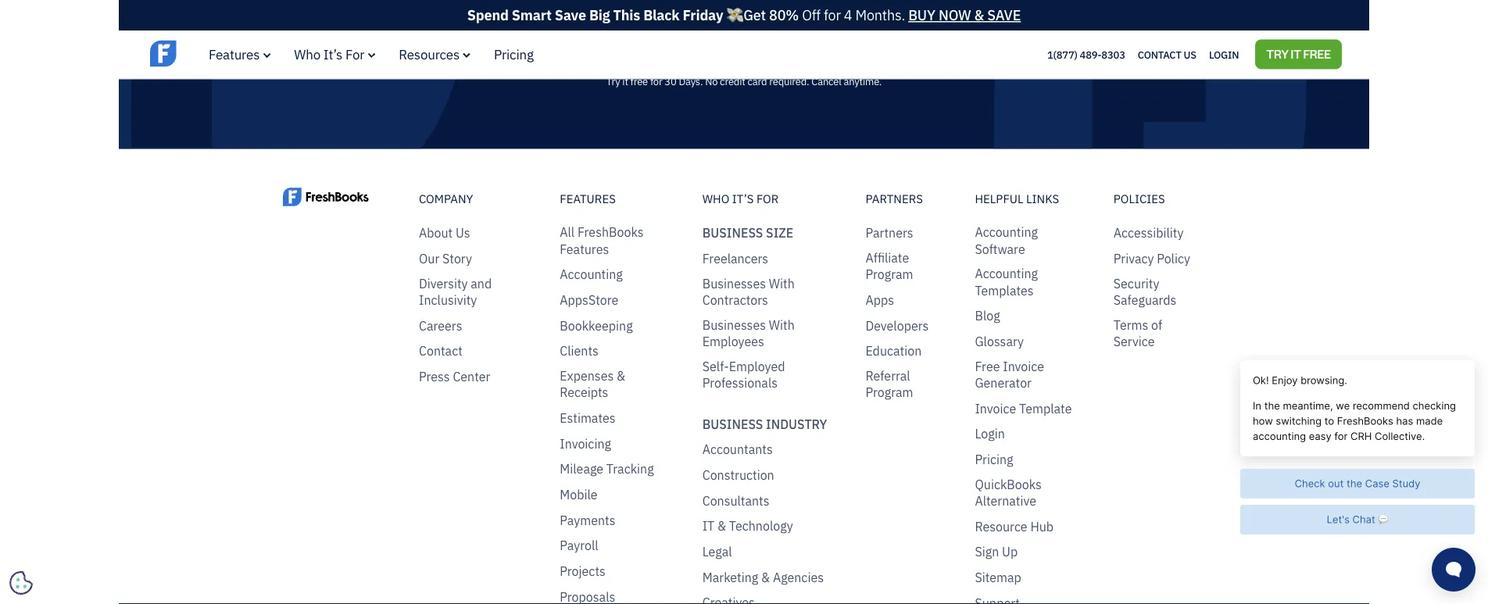 Task type: vqa. For each thing, say whether or not it's contained in the screenshot.
Expenses link
no



Task type: locate. For each thing, give the bounding box(es) containing it.
& for marketing & agencies
[[761, 569, 770, 585]]

for
[[824, 6, 841, 24], [650, 74, 663, 87]]

free invoice generator link
[[975, 358, 1083, 391]]

business up accountants
[[703, 416, 763, 432]]

accounting up 'templates'
[[975, 265, 1038, 282]]

helpful
[[975, 191, 1024, 206]]

login link right the contact us
[[1209, 44, 1239, 65]]

program down referral at the bottom right of page
[[866, 384, 914, 401]]

1 horizontal spatial pricing link
[[975, 451, 1014, 468]]

0 horizontal spatial features link
[[209, 46, 271, 63]]

tracking
[[607, 461, 654, 477]]

with inside businesses with employees
[[769, 317, 795, 333]]

with inside businesses with contractors
[[769, 275, 795, 292]]

0 vertical spatial for
[[346, 46, 365, 63]]

0 vertical spatial features link
[[209, 46, 271, 63]]

who it's for for rightmost "who it's for" link
[[703, 191, 779, 206]]

for left 30
[[650, 74, 663, 87]]

try for try it free
[[1267, 46, 1289, 61]]

security
[[1114, 275, 1160, 292]]

1 vertical spatial features link
[[560, 191, 671, 207]]

months.
[[856, 6, 905, 24]]

1 vertical spatial freshbooks logo image
[[283, 187, 369, 208]]

buy
[[909, 6, 936, 24]]

big
[[589, 6, 610, 24]]

2 business from the top
[[703, 416, 763, 432]]

1 vertical spatial who
[[703, 191, 730, 206]]

0 vertical spatial partners link
[[866, 191, 944, 207]]

helpful links link
[[975, 191, 1083, 207]]

for up size
[[757, 191, 779, 206]]

1 vertical spatial with
[[769, 317, 795, 333]]

pricing down smart
[[494, 46, 534, 63]]

1 vertical spatial try
[[607, 74, 620, 87]]

1 vertical spatial us
[[456, 225, 470, 241]]

education link
[[866, 343, 922, 360]]

quickbooks
[[975, 476, 1042, 492]]

businesses up contractors
[[703, 275, 766, 292]]

with down size
[[769, 275, 795, 292]]

0 vertical spatial program
[[866, 266, 914, 283]]

1 horizontal spatial contact
[[1138, 48, 1182, 61]]

0 horizontal spatial it
[[623, 74, 628, 87]]

cookie consent banner dialog
[[12, 412, 246, 593]]

business up freelancers
[[703, 225, 763, 241]]

appsstore
[[560, 292, 619, 308]]

resource
[[975, 518, 1028, 535]]

businesses inside businesses with employees
[[703, 317, 766, 333]]

0 vertical spatial for
[[824, 6, 841, 24]]

0 vertical spatial with
[[769, 275, 795, 292]]

0 vertical spatial login
[[1209, 48, 1239, 61]]

0 vertical spatial invoice
[[1003, 358, 1045, 374]]

1 vertical spatial it
[[623, 74, 628, 87]]

1 vertical spatial free
[[975, 358, 1000, 374]]

0 horizontal spatial it's
[[324, 46, 343, 63]]

business industry link
[[703, 416, 827, 433]]

all
[[560, 224, 575, 240]]

1 businesses from the top
[[703, 275, 766, 292]]

1 vertical spatial who it's for
[[703, 191, 779, 206]]

payments link
[[560, 512, 616, 529]]

construction
[[703, 467, 775, 483]]

all freshbooks features
[[560, 224, 644, 257]]

try
[[1267, 46, 1289, 61], [607, 74, 620, 87]]

0 horizontal spatial try
[[607, 74, 620, 87]]

0 horizontal spatial who it's for link
[[294, 46, 375, 63]]

features
[[209, 46, 260, 63], [560, 191, 616, 206], [560, 241, 609, 257]]

helpful links
[[975, 191, 1060, 206]]

489-
[[1080, 48, 1102, 61]]

1 horizontal spatial try
[[1267, 46, 1289, 61]]

sitemap
[[975, 569, 1022, 586]]

features inside all freshbooks features
[[560, 241, 609, 257]]

contact right 8303
[[1138, 48, 1182, 61]]

1 vertical spatial login
[[975, 426, 1005, 442]]

for left the 4
[[824, 6, 841, 24]]

1 horizontal spatial it's
[[732, 191, 754, 206]]

2 with from the top
[[769, 317, 795, 333]]

1 vertical spatial pricing link
[[975, 451, 1014, 468]]

freshbooks
[[578, 224, 644, 240]]

0 horizontal spatial free
[[975, 358, 1000, 374]]

try for try it free for 30 days. no credit card required. cancel anytime.
[[607, 74, 620, 87]]

sign up
[[975, 544, 1018, 560]]

0 horizontal spatial who
[[294, 46, 321, 63]]

contractors
[[703, 292, 768, 308]]

1 vertical spatial program
[[866, 384, 914, 401]]

0 horizontal spatial who it's for
[[294, 46, 365, 63]]

now
[[939, 6, 971, 24]]

1 vertical spatial contact
[[419, 343, 463, 359]]

with for businesses with contractors
[[769, 275, 795, 292]]

features link
[[209, 46, 271, 63], [560, 191, 671, 207]]

0 vertical spatial login link
[[1209, 44, 1239, 65]]

business
[[703, 225, 763, 241], [703, 416, 763, 432]]

company
[[419, 191, 473, 206]]

cookie preferences image
[[9, 572, 33, 595]]

privacy
[[1114, 250, 1154, 267]]

4
[[844, 6, 853, 24]]

2 vertical spatial features
[[560, 241, 609, 257]]

consultants
[[703, 492, 770, 509]]

1 horizontal spatial who it's for
[[703, 191, 779, 206]]

& right it
[[718, 518, 726, 534]]

friday
[[683, 6, 724, 24]]

resource hub
[[975, 518, 1054, 535]]

1 vertical spatial partners link
[[866, 225, 914, 242]]

diversity and inclusivity link
[[419, 275, 529, 308]]

1 vertical spatial features
[[560, 191, 616, 206]]

businesses for employees
[[703, 317, 766, 333]]

0 horizontal spatial for
[[346, 46, 365, 63]]

receipts
[[560, 384, 609, 401]]

0 horizontal spatial login
[[975, 426, 1005, 442]]

0 vertical spatial pricing
[[494, 46, 534, 63]]

1 with from the top
[[769, 275, 795, 292]]

program inside 'affiliate program' 'link'
[[866, 266, 914, 283]]

affiliate program link
[[866, 250, 944, 283]]

contact us
[[1138, 48, 1197, 61]]

pricing link up quickbooks at right
[[975, 451, 1014, 468]]

accounting for templates
[[975, 265, 1038, 282]]

1 horizontal spatial for
[[757, 191, 779, 206]]

0 horizontal spatial for
[[650, 74, 663, 87]]

0 vertical spatial freshbooks logo image
[[150, 39, 271, 69]]

glossary link
[[975, 333, 1024, 350]]

accounting inside accounting software link
[[975, 224, 1038, 240]]

glossary
[[975, 333, 1024, 350]]

our
[[419, 250, 440, 267]]

pricing link down smart
[[494, 46, 534, 63]]

program down affiliate
[[866, 266, 914, 283]]

freshbooks logo image
[[150, 39, 271, 69], [283, 187, 369, 208]]

0 horizontal spatial contact
[[419, 343, 463, 359]]

with down businesses with contractors link
[[769, 317, 795, 333]]

accounting up 'software'
[[975, 224, 1038, 240]]

free inside free invoice generator
[[975, 358, 1000, 374]]

marketing & agencies
[[703, 569, 824, 585]]

0 vertical spatial partners
[[866, 191, 923, 206]]

spend
[[467, 6, 509, 24]]

legal link
[[703, 544, 732, 560]]

program inside referral program link
[[866, 384, 914, 401]]

clients link
[[560, 343, 599, 360]]

our story link
[[419, 250, 472, 267]]

us right 8303
[[1184, 48, 1197, 61]]

who it's for link
[[294, 46, 375, 63], [703, 191, 835, 207]]

businesses up employees
[[703, 317, 766, 333]]

& right expenses
[[617, 368, 626, 384]]

0 vertical spatial businesses
[[703, 275, 766, 292]]

1 vertical spatial who it's for link
[[703, 191, 835, 207]]

marketing
[[703, 569, 759, 585]]

0 horizontal spatial login link
[[975, 426, 1005, 442]]

try it free link
[[1256, 40, 1342, 69]]

it for free
[[623, 74, 628, 87]]

apps link
[[866, 292, 894, 308]]

1 vertical spatial business
[[703, 416, 763, 432]]

contact down careers "link"
[[419, 343, 463, 359]]

1 horizontal spatial pricing
[[975, 451, 1014, 468]]

1 vertical spatial partners
[[866, 225, 914, 241]]

diversity
[[419, 275, 468, 292]]

login link down invoice template link
[[975, 426, 1005, 442]]

pricing up quickbooks at right
[[975, 451, 1014, 468]]

login right the contact us
[[1209, 48, 1239, 61]]

accounting software
[[975, 224, 1038, 257]]

0 horizontal spatial us
[[456, 225, 470, 241]]

business for business size
[[703, 225, 763, 241]]

referral program link
[[866, 368, 944, 401]]

login down invoice template link
[[975, 426, 1005, 442]]

2 program from the top
[[866, 384, 914, 401]]

invoice
[[1003, 358, 1045, 374], [975, 400, 1017, 417]]

invoice up 'generator'
[[1003, 358, 1045, 374]]

0 horizontal spatial pricing link
[[494, 46, 534, 63]]

pricing
[[494, 46, 534, 63], [975, 451, 1014, 468]]

0 vertical spatial us
[[1184, 48, 1197, 61]]

careers
[[419, 317, 462, 334]]

1 business from the top
[[703, 225, 763, 241]]

0 vertical spatial free
[[1304, 46, 1331, 61]]

businesses with contractors link
[[703, 275, 835, 308]]

1 horizontal spatial freshbooks logo image
[[283, 187, 369, 208]]

0 vertical spatial business
[[703, 225, 763, 241]]

self-
[[703, 358, 729, 374]]

us up the story
[[456, 225, 470, 241]]

2 businesses from the top
[[703, 317, 766, 333]]

save
[[555, 6, 586, 24]]

0 vertical spatial it's
[[324, 46, 343, 63]]

businesses inside businesses with contractors
[[703, 275, 766, 292]]

accounting inside accounting templates link
[[975, 265, 1038, 282]]

8303
[[1102, 48, 1126, 61]]

1 horizontal spatial for
[[824, 6, 841, 24]]

& inside expenses & receipts
[[617, 368, 626, 384]]

& left agencies
[[761, 569, 770, 585]]

80%
[[769, 6, 799, 24]]

1 vertical spatial it's
[[732, 191, 754, 206]]

who it's for
[[294, 46, 365, 63], [703, 191, 779, 206]]

policy
[[1157, 250, 1191, 267]]

1 horizontal spatial who
[[703, 191, 730, 206]]

pricing link
[[494, 46, 534, 63], [975, 451, 1014, 468]]

0 vertical spatial contact
[[1138, 48, 1182, 61]]

1 vertical spatial businesses
[[703, 317, 766, 333]]

us
[[1184, 48, 1197, 61], [456, 225, 470, 241]]

policies
[[1114, 191, 1166, 206]]

1 horizontal spatial it
[[1291, 46, 1302, 61]]

legal
[[703, 544, 732, 560]]

0 vertical spatial it
[[1291, 46, 1302, 61]]

appsstore link
[[560, 292, 619, 308]]

0 vertical spatial pricing link
[[494, 46, 534, 63]]

anytime.
[[844, 74, 882, 87]]

1 program from the top
[[866, 266, 914, 283]]

0 vertical spatial who it's for
[[294, 46, 365, 63]]

us for about us
[[456, 225, 470, 241]]

developers
[[866, 317, 929, 334]]

clients
[[560, 343, 599, 359]]

for left resources
[[346, 46, 365, 63]]

with for businesses with employees
[[769, 317, 795, 333]]

terms
[[1114, 317, 1149, 333]]

service
[[1114, 333, 1155, 350]]

business for business industry
[[703, 416, 763, 432]]

template
[[1020, 400, 1072, 417]]

0 horizontal spatial pricing
[[494, 46, 534, 63]]

accessibility
[[1114, 225, 1184, 241]]

1 horizontal spatial features link
[[560, 191, 671, 207]]

1 horizontal spatial us
[[1184, 48, 1197, 61]]

0 vertical spatial try
[[1267, 46, 1289, 61]]

0 vertical spatial who
[[294, 46, 321, 63]]

invoice down 'generator'
[[975, 400, 1017, 417]]



Task type: describe. For each thing, give the bounding box(es) containing it.
mileage tracking link
[[560, 461, 654, 478]]

accounting for software
[[975, 224, 1038, 240]]

payroll link
[[560, 538, 599, 554]]

self-employed professionals link
[[703, 358, 835, 391]]

apps
[[866, 292, 894, 308]]

contact us link
[[1138, 44, 1197, 65]]

businesses for contractors
[[703, 275, 766, 292]]

blog link
[[975, 308, 1000, 324]]

save
[[988, 6, 1021, 24]]

1 vertical spatial pricing
[[975, 451, 1014, 468]]

self-employed professionals
[[703, 358, 785, 391]]

free
[[631, 74, 648, 87]]

1 partners link from the top
[[866, 191, 944, 207]]

construction link
[[703, 467, 775, 484]]

quickbooks alternative link
[[975, 476, 1083, 509]]

1 horizontal spatial login
[[1209, 48, 1239, 61]]

business industry
[[703, 416, 827, 432]]

accounting link
[[560, 266, 623, 283]]

invoice template
[[975, 400, 1072, 417]]

& for it & technology
[[718, 518, 726, 534]]

1 partners from the top
[[866, 191, 923, 206]]

quickbooks alternative
[[975, 476, 1042, 509]]

security safeguards
[[1114, 275, 1177, 308]]

links
[[1027, 191, 1060, 206]]

resources
[[399, 46, 460, 63]]

of
[[1152, 317, 1163, 333]]

program for referral
[[866, 384, 914, 401]]

credit
[[720, 74, 746, 87]]

1(877) 489-8303
[[1048, 48, 1126, 61]]

size
[[766, 225, 794, 241]]

try it free for 30 days. no credit card required. cancel anytime.
[[607, 74, 882, 87]]

technology
[[729, 518, 793, 534]]

inclusivity
[[419, 292, 477, 308]]

alternative
[[975, 493, 1037, 509]]

0 horizontal spatial freshbooks logo image
[[150, 39, 271, 69]]

developers link
[[866, 317, 929, 334]]

industry
[[766, 416, 827, 432]]

invoice inside free invoice generator
[[1003, 358, 1045, 374]]

generator
[[975, 375, 1032, 391]]

it & technology link
[[703, 518, 793, 535]]

invoicing link
[[560, 435, 611, 452]]

1 horizontal spatial who it's for link
[[703, 191, 835, 207]]

consultants link
[[703, 492, 770, 509]]

1 vertical spatial login link
[[975, 426, 1005, 442]]

security safeguards link
[[1114, 275, 1206, 308]]

invoice template link
[[975, 400, 1072, 417]]

education
[[866, 343, 922, 359]]

accounting software link
[[975, 224, 1083, 257]]

accessibility link
[[1114, 225, 1184, 242]]

contact for contact us
[[1138, 48, 1182, 61]]

30
[[665, 74, 677, 87]]

contact for contact
[[419, 343, 463, 359]]

employees
[[703, 333, 764, 350]]

no
[[705, 74, 718, 87]]

press center
[[419, 368, 491, 385]]

resource hub link
[[975, 518, 1054, 535]]

press
[[419, 368, 450, 385]]

1 horizontal spatial login link
[[1209, 44, 1239, 65]]

it
[[703, 518, 715, 534]]

payments
[[560, 512, 616, 528]]

cancel
[[812, 74, 842, 87]]

1 vertical spatial for
[[650, 74, 663, 87]]

terms of service link
[[1114, 317, 1206, 350]]

accounting templates link
[[975, 265, 1083, 299]]

software
[[975, 241, 1026, 257]]

templates
[[975, 282, 1034, 299]]

this
[[613, 6, 640, 24]]

expenses & receipts link
[[560, 368, 671, 401]]

mobile
[[560, 486, 598, 503]]

1 horizontal spatial free
[[1304, 46, 1331, 61]]

2 partners from the top
[[866, 225, 914, 241]]

about us
[[419, 225, 470, 241]]

1(877) 489-8303 link
[[1048, 48, 1126, 61]]

1 vertical spatial for
[[757, 191, 779, 206]]

who it's for for the top "who it's for" link
[[294, 46, 365, 63]]

black
[[644, 6, 680, 24]]

required.
[[770, 74, 809, 87]]

mileage
[[560, 461, 604, 477]]

1 vertical spatial invoice
[[975, 400, 1017, 417]]

safeguards
[[1114, 292, 1177, 308]]

about us link
[[419, 225, 470, 242]]

0 vertical spatial features
[[209, 46, 260, 63]]

bookkeeping
[[560, 317, 633, 334]]

center
[[453, 368, 491, 385]]

accountants
[[703, 441, 773, 458]]

affiliate program
[[866, 250, 914, 283]]

buy now & save link
[[909, 6, 1021, 24]]

affiliate
[[866, 250, 909, 266]]

freelancers link
[[703, 250, 769, 267]]

businesses with contractors
[[703, 275, 795, 308]]

sitemap link
[[975, 569, 1022, 586]]

all freshbooks features link
[[560, 224, 671, 257]]

payroll
[[560, 538, 599, 554]]

0 vertical spatial who it's for link
[[294, 46, 375, 63]]

agencies
[[773, 569, 824, 585]]

terms of service
[[1114, 317, 1163, 350]]

accounting up appsstore at the left
[[560, 266, 623, 283]]

program for affiliate
[[866, 266, 914, 283]]

days.
[[679, 74, 703, 87]]

free invoice generator
[[975, 358, 1045, 391]]

2 partners link from the top
[[866, 225, 914, 242]]

& for expenses & receipts
[[617, 368, 626, 384]]

it for free
[[1291, 46, 1302, 61]]

us for contact us
[[1184, 48, 1197, 61]]

1(877)
[[1048, 48, 1078, 61]]

& right now
[[975, 6, 984, 24]]

press center link
[[419, 368, 491, 385]]

card
[[748, 74, 767, 87]]

expenses
[[560, 368, 614, 384]]



